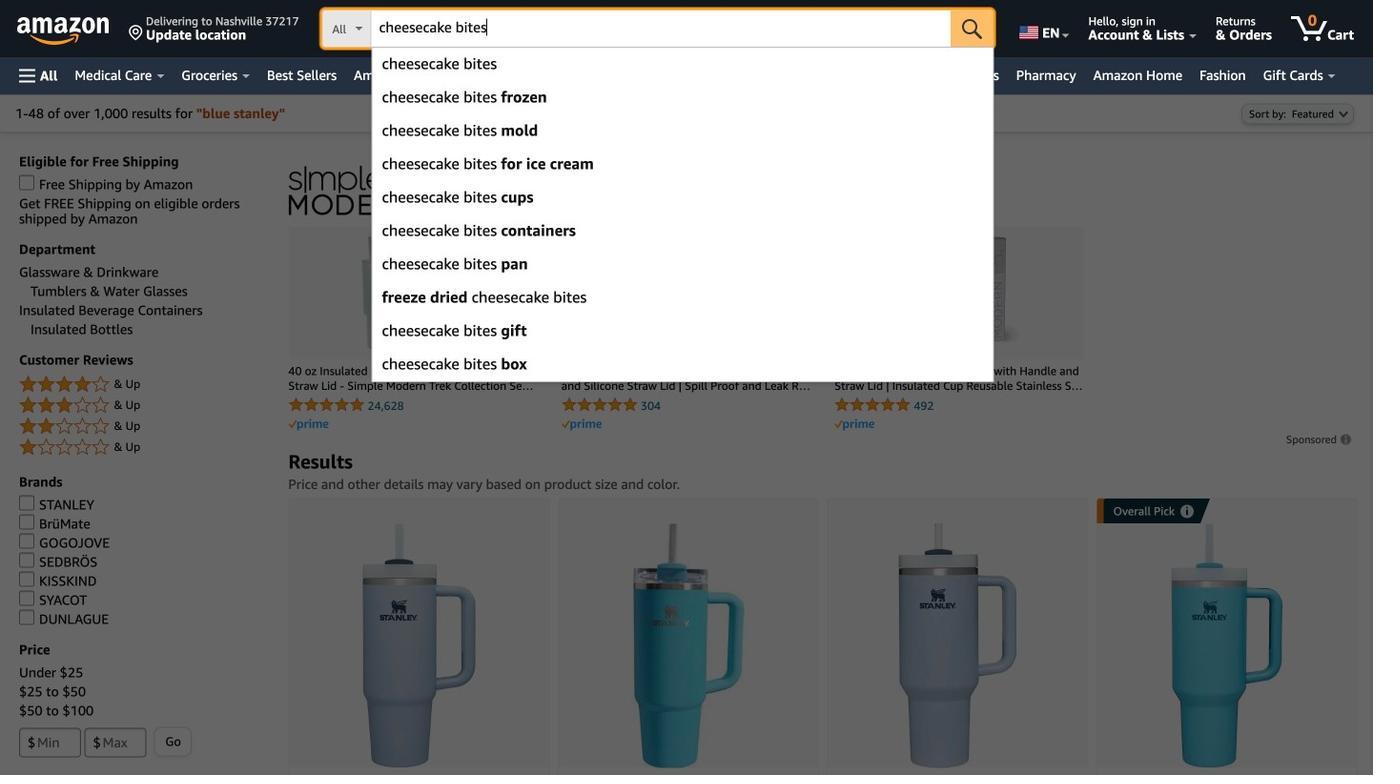 Task type: vqa. For each thing, say whether or not it's contained in the screenshot.
second 3 from the right
no



Task type: describe. For each thing, give the bounding box(es) containing it.
amazon image
[[17, 17, 110, 46]]

1 eligible for prime. image from the left
[[562, 419, 602, 431]]

Max text field
[[85, 728, 147, 758]]

stanley quencher h2.o flowstate™ tumbler 30oz chambray image
[[363, 524, 476, 768]]

2 checkbox image from the top
[[19, 515, 34, 530]]

4 stars & up element
[[19, 373, 269, 396]]

2 checkbox image from the top
[[19, 534, 34, 549]]

1 checkbox image from the top
[[19, 175, 34, 190]]

none submit inside "navigation" navigation
[[951, 10, 994, 48]]

4 checkbox image from the top
[[19, 591, 34, 606]]

3 stars & up element
[[19, 394, 269, 417]]

simple modern 30 oz tumbler with handle and straw lid | insulated cup reusable stainless steel water bottle travel mug cupholder friendly | gifts for women men him her | trek collection | almond birch image
[[874, 236, 1046, 351]]

2 stars & up element
[[19, 415, 269, 438]]

stanley 30 oz quencher chambray/blue with straw - h2.0 flowstate tumbler image
[[899, 524, 1017, 768]]

none search field inside "navigation" navigation
[[322, 10, 994, 50]]

dropdown image
[[1339, 110, 1349, 118]]

Min text field
[[19, 728, 81, 758]]



Task type: locate. For each thing, give the bounding box(es) containing it.
Search Amazon text field
[[372, 10, 951, 47]]

stanley 30 oz stainless steel h2.0 flowstate quencher tumbler perspective blue image
[[631, 524, 746, 768]]

stanley quencher h2.0 flowstate stainless steel vacuum insulated tumbler with lid and straw for water, iced tea or coffee image
[[1171, 524, 1284, 768]]

0 horizontal spatial eligible for prime. image
[[562, 419, 602, 431]]

3 checkbox image from the top
[[19, 572, 34, 587]]

2 vertical spatial checkbox image
[[19, 572, 34, 587]]

1 checkbox image from the top
[[19, 496, 34, 511]]

navigation navigation
[[0, 0, 1374, 383]]

1 star & up element
[[19, 436, 269, 459]]

40 oz insulated stainless steel tumbler with straw lid - simple modern trek collection sea glass sage image
[[328, 236, 500, 351]]

eligible for prime. image
[[288, 419, 329, 431]]

None search field
[[322, 10, 994, 50]]

eligible for prime. image
[[562, 419, 602, 431], [835, 419, 875, 431]]

3 checkbox image from the top
[[19, 553, 34, 568]]

5 checkbox image from the top
[[19, 610, 34, 625]]

2 eligible for prime. image from the left
[[835, 419, 875, 431]]

checkbox image
[[19, 175, 34, 190], [19, 534, 34, 549], [19, 553, 34, 568], [19, 591, 34, 606], [19, 610, 34, 625]]

0 vertical spatial checkbox image
[[19, 496, 34, 511]]

None submit
[[951, 10, 994, 48]]

1 horizontal spatial eligible for prime. image
[[835, 419, 875, 431]]

checkbox image
[[19, 496, 34, 511], [19, 515, 34, 530], [19, 572, 34, 587]]

1 vertical spatial checkbox image
[[19, 515, 34, 530]]



